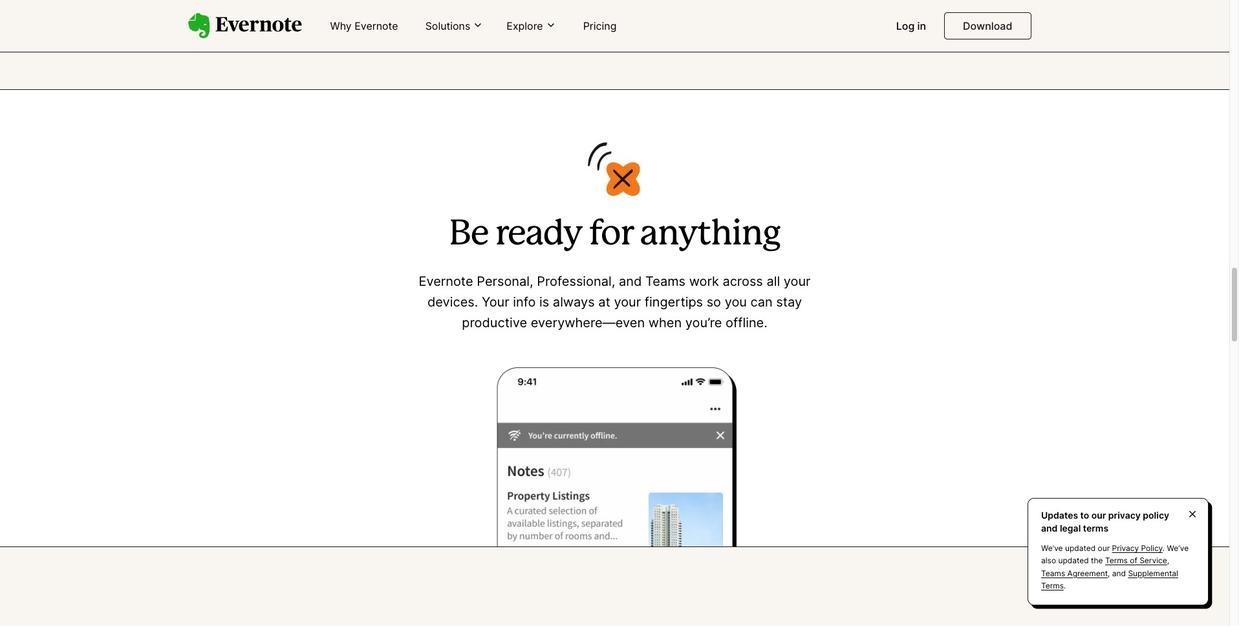 Task type: describe. For each thing, give the bounding box(es) containing it.
of
[[1130, 556, 1138, 566]]

everywhere—even
[[531, 315, 645, 331]]

terms inside supplemental terms
[[1041, 581, 1064, 590]]

. we've also updated the
[[1041, 543, 1189, 566]]

service
[[1140, 556, 1167, 566]]

terms inside terms of service , teams agreement , and
[[1105, 556, 1128, 566]]

we've inside . we've also updated the
[[1167, 543, 1189, 553]]

solutions button
[[421, 19, 487, 33]]

and inside evernote personal, professional, and teams work across all your devices. your info is always at your fingertips so you can stay productive everywhere—even when you're offline.
[[619, 274, 642, 289]]

policy
[[1141, 543, 1163, 553]]

offline screen image
[[188, 333, 1042, 547]]

. for .
[[1064, 581, 1066, 590]]

when
[[649, 315, 682, 331]]

anything
[[640, 218, 780, 251]]

explore button
[[503, 19, 560, 33]]

privacy
[[1112, 543, 1139, 553]]

always
[[553, 295, 595, 310]]

info
[[513, 295, 536, 310]]

across
[[723, 274, 763, 289]]

policy
[[1143, 510, 1169, 521]]

legal
[[1060, 522, 1081, 533]]

at
[[598, 295, 610, 310]]

teams agreement link
[[1041, 568, 1108, 578]]

you're
[[685, 315, 722, 331]]

ready
[[495, 218, 582, 251]]

supplemental terms link
[[1041, 568, 1178, 590]]

agreement
[[1068, 568, 1108, 578]]

1 we've from the left
[[1041, 543, 1063, 553]]

so
[[707, 295, 721, 310]]

explore
[[507, 19, 543, 32]]

download link
[[944, 12, 1031, 39]]

updated inside . we've also updated the
[[1058, 556, 1089, 566]]

download
[[963, 19, 1013, 32]]

. for . we've also updated the
[[1163, 543, 1165, 553]]

pricing
[[583, 19, 617, 32]]

work
[[689, 274, 719, 289]]

in
[[917, 19, 926, 32]]

stay
[[776, 295, 802, 310]]

productive
[[462, 315, 527, 331]]

for
[[589, 218, 633, 251]]

0 vertical spatial updated
[[1065, 543, 1096, 553]]

privacy policy link
[[1112, 543, 1163, 553]]

your
[[482, 295, 509, 310]]

devices.
[[427, 295, 478, 310]]



Task type: locate. For each thing, give the bounding box(es) containing it.
teams for work
[[645, 274, 686, 289]]

1 vertical spatial our
[[1098, 543, 1110, 553]]

0 vertical spatial our
[[1092, 510, 1106, 521]]

1 horizontal spatial evernote
[[419, 274, 473, 289]]

1 horizontal spatial ,
[[1167, 556, 1169, 566]]

we've up 'also'
[[1041, 543, 1063, 553]]

teams
[[645, 274, 686, 289], [1041, 568, 1065, 578]]

your right at
[[614, 295, 641, 310]]

terms
[[1083, 522, 1109, 533]]

privacy
[[1108, 510, 1141, 521]]

, down . we've also updated the
[[1108, 568, 1110, 578]]

0 horizontal spatial teams
[[645, 274, 686, 289]]

0 vertical spatial and
[[619, 274, 642, 289]]

evernote right why
[[355, 19, 398, 32]]

0 horizontal spatial ,
[[1108, 568, 1110, 578]]

log
[[896, 19, 915, 32]]

1 vertical spatial and
[[1041, 522, 1058, 533]]

2 we've from the left
[[1167, 543, 1189, 553]]

0 vertical spatial ,
[[1167, 556, 1169, 566]]

2 vertical spatial and
[[1112, 568, 1126, 578]]

and down be ready for anything in the top of the page
[[619, 274, 642, 289]]

teams inside terms of service , teams agreement , and
[[1041, 568, 1065, 578]]

, up supplemental
[[1167, 556, 1169, 566]]

1 horizontal spatial your
[[784, 274, 811, 289]]

fingertips
[[645, 295, 703, 310]]

we've
[[1041, 543, 1063, 553], [1167, 543, 1189, 553]]

1 horizontal spatial and
[[1041, 522, 1058, 533]]

0 horizontal spatial .
[[1064, 581, 1066, 590]]

0 horizontal spatial terms
[[1041, 581, 1064, 590]]

teams up fingertips
[[645, 274, 686, 289]]

terms of service , teams agreement , and
[[1041, 556, 1169, 578]]

our up terms
[[1092, 510, 1106, 521]]

1 horizontal spatial teams
[[1041, 568, 1065, 578]]

our for privacy
[[1098, 543, 1110, 553]]

all
[[767, 274, 780, 289]]

our
[[1092, 510, 1106, 521], [1098, 543, 1110, 553]]

0 horizontal spatial evernote
[[355, 19, 398, 32]]

to
[[1080, 510, 1089, 521]]

supplemental
[[1128, 568, 1178, 578]]

1 vertical spatial teams
[[1041, 568, 1065, 578]]

1 horizontal spatial .
[[1163, 543, 1165, 553]]

be ready for anything
[[449, 218, 780, 251]]

. inside . we've also updated the
[[1163, 543, 1165, 553]]

0 vertical spatial your
[[784, 274, 811, 289]]

offline icon image
[[586, 141, 643, 198]]

1 vertical spatial your
[[614, 295, 641, 310]]

is
[[539, 295, 549, 310]]

0 horizontal spatial your
[[614, 295, 641, 310]]

supplemental terms
[[1041, 568, 1178, 590]]

professional,
[[537, 274, 615, 289]]

why
[[330, 19, 352, 32]]

. down the teams agreement link
[[1064, 581, 1066, 590]]

1 vertical spatial updated
[[1058, 556, 1089, 566]]

we've right policy
[[1167, 543, 1189, 553]]

personal,
[[477, 274, 533, 289]]

. up service
[[1163, 543, 1165, 553]]

our for privacy
[[1092, 510, 1106, 521]]

0 vertical spatial teams
[[645, 274, 686, 289]]

updated up the
[[1065, 543, 1096, 553]]

your
[[784, 274, 811, 289], [614, 295, 641, 310]]

teams for agreement
[[1041, 568, 1065, 578]]

evernote personal, professional, and teams work across all your devices. your info is always at your fingertips so you can stay productive everywhere—even when you're offline.
[[419, 274, 811, 331]]

tags-search screen image
[[284, 0, 648, 11]]

updates
[[1041, 510, 1078, 521]]

1 vertical spatial .
[[1064, 581, 1066, 590]]

0 vertical spatial .
[[1163, 543, 1165, 553]]

2 horizontal spatial and
[[1112, 568, 1126, 578]]

and down updates
[[1041, 522, 1058, 533]]

log in link
[[889, 14, 934, 39]]

terms down 'also'
[[1041, 581, 1064, 590]]

0 horizontal spatial we've
[[1041, 543, 1063, 553]]

,
[[1167, 556, 1169, 566], [1108, 568, 1110, 578]]

evernote up devices.
[[419, 274, 473, 289]]

we've updated our privacy policy
[[1041, 543, 1163, 553]]

why evernote
[[330, 19, 398, 32]]

evernote inside evernote personal, professional, and teams work across all your devices. your info is always at your fingertips so you can stay productive everywhere—even when you're offline.
[[419, 274, 473, 289]]

your up stay
[[784, 274, 811, 289]]

1 horizontal spatial we've
[[1167, 543, 1189, 553]]

evernote
[[355, 19, 398, 32], [419, 274, 473, 289]]

1 vertical spatial evernote
[[419, 274, 473, 289]]

1 vertical spatial ,
[[1108, 568, 1110, 578]]

and down . we've also updated the
[[1112, 568, 1126, 578]]

and inside updates to our privacy policy and legal terms
[[1041, 522, 1058, 533]]

1 horizontal spatial terms
[[1105, 556, 1128, 566]]

0 horizontal spatial and
[[619, 274, 642, 289]]

0 vertical spatial evernote
[[355, 19, 398, 32]]

also
[[1041, 556, 1056, 566]]

teams down 'also'
[[1041, 568, 1065, 578]]

terms of service link
[[1105, 556, 1167, 566]]

and
[[619, 274, 642, 289], [1041, 522, 1058, 533], [1112, 568, 1126, 578]]

our up the
[[1098, 543, 1110, 553]]

1 vertical spatial terms
[[1041, 581, 1064, 590]]

0 vertical spatial terms
[[1105, 556, 1128, 566]]

be
[[449, 218, 488, 251]]

terms down privacy
[[1105, 556, 1128, 566]]

updated
[[1065, 543, 1096, 553], [1058, 556, 1089, 566]]

terms
[[1105, 556, 1128, 566], [1041, 581, 1064, 590]]

updated up the teams agreement link
[[1058, 556, 1089, 566]]

you
[[725, 295, 747, 310]]

solutions
[[425, 19, 470, 32]]

why evernote link
[[322, 14, 406, 39]]

and inside terms of service , teams agreement , and
[[1112, 568, 1126, 578]]

log in
[[896, 19, 926, 32]]

.
[[1163, 543, 1165, 553], [1064, 581, 1066, 590]]

teams inside evernote personal, professional, and teams work across all your devices. your info is always at your fingertips so you can stay productive everywhere—even when you're offline.
[[645, 274, 686, 289]]

the
[[1091, 556, 1103, 566]]

can
[[751, 295, 773, 310]]

offline.
[[726, 315, 768, 331]]

updates to our privacy policy and legal terms
[[1041, 510, 1169, 533]]

evernote logo image
[[188, 13, 302, 39]]

pricing link
[[575, 14, 624, 39]]

our inside updates to our privacy policy and legal terms
[[1092, 510, 1106, 521]]



Task type: vqa. For each thing, say whether or not it's contained in the screenshot.
topmost the Terms
yes



